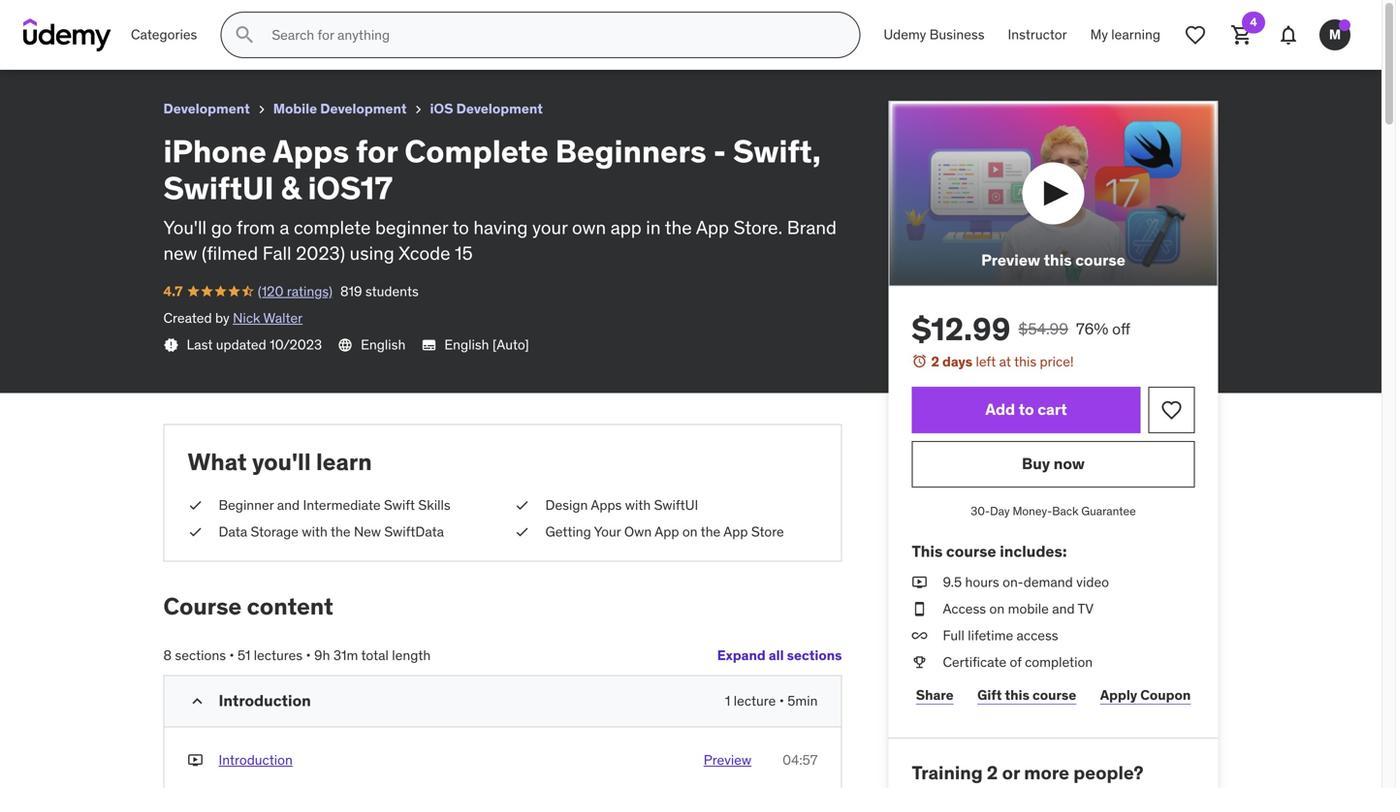 Task type: vqa. For each thing, say whether or not it's contained in the screenshot.
the rightmost 819
yes



Task type: locate. For each thing, give the bounding box(es) containing it.
app
[[696, 216, 729, 239], [655, 523, 679, 541], [724, 523, 748, 541]]

0 vertical spatial &
[[407, 8, 417, 28]]

1 horizontal spatial for
[[356, 132, 398, 171]]

english right "closed captions" image
[[445, 336, 489, 353]]

2 horizontal spatial the
[[701, 523, 721, 541]]

xsmall image left full
[[912, 627, 928, 646]]

1 horizontal spatial and
[[1053, 600, 1075, 618]]

0 horizontal spatial students
[[165, 34, 219, 51]]

1 vertical spatial swiftui
[[163, 169, 274, 208]]

wishlist image
[[1184, 23, 1208, 47], [1160, 398, 1184, 422]]

app
[[611, 216, 642, 239]]

xsmall image left getting
[[515, 523, 530, 542]]

hours
[[966, 574, 1000, 591]]

1 vertical spatial this
[[1015, 353, 1037, 370]]

ios17 up ios
[[420, 8, 463, 28]]

own
[[572, 216, 606, 239]]

2 vertical spatial this
[[1005, 687, 1030, 704]]

with for the
[[302, 523, 328, 541]]

1 vertical spatial beginners
[[556, 132, 707, 171]]

& for iphone apps for complete beginners - swift, swiftui & ios17
[[407, 8, 417, 28]]

2 horizontal spatial •
[[780, 692, 785, 710]]

xsmall image down what
[[188, 496, 203, 515]]

0 horizontal spatial beginners
[[212, 8, 287, 28]]

skills
[[418, 496, 451, 514]]

and
[[277, 496, 300, 514], [1053, 600, 1075, 618]]

sections right 8
[[175, 647, 226, 664]]

0 vertical spatial 819
[[140, 34, 162, 51]]

app left store
[[724, 523, 748, 541]]

0 horizontal spatial to
[[452, 216, 469, 239]]

1 vertical spatial to
[[1019, 400, 1035, 420]]

storage
[[251, 523, 299, 541]]

0 vertical spatial course
[[1076, 250, 1126, 270]]

3 development from the left
[[456, 100, 543, 117]]

819 students down iphone apps for complete beginners - swift, swiftui & ios17
[[140, 34, 219, 51]]

course inside button
[[1076, 250, 1126, 270]]

1 horizontal spatial &
[[407, 8, 417, 28]]

money-
[[1013, 504, 1053, 519]]

0 vertical spatial preview
[[982, 250, 1041, 270]]

xsmall image down this in the right bottom of the page
[[912, 573, 928, 592]]

1 vertical spatial on
[[990, 600, 1005, 618]]

all
[[769, 647, 784, 664]]

complete inside iphone apps for complete beginners - swift, swiftui & ios17 you'll go from a complete beginner to having your own app in the app store. brand new (filmed fall 2023) using xcode 15
[[405, 132, 549, 171]]

1 vertical spatial 819 students
[[340, 283, 419, 300]]

15
[[455, 242, 473, 265]]

1 horizontal spatial complete
[[405, 132, 549, 171]]

with
[[625, 496, 651, 514], [302, 523, 328, 541]]

1 horizontal spatial apps
[[273, 132, 349, 171]]

apply
[[1101, 687, 1138, 704]]

development for mobile development
[[320, 100, 407, 117]]

share button
[[912, 676, 958, 715]]

udemy image
[[23, 18, 112, 51]]

4
[[1251, 15, 1258, 30]]

swift, inside iphone apps for complete beginners - swift, swiftui & ios17 you'll go from a complete beginner to having your own app in the app store. brand new (filmed fall 2023) using xcode 15
[[733, 132, 821, 171]]

course for preview this course
[[1076, 250, 1126, 270]]

0 horizontal spatial (120
[[58, 34, 83, 51]]

ios17
[[420, 8, 463, 28], [308, 169, 393, 208]]

for inside iphone apps for complete beginners - swift, swiftui & ios17 you'll go from a complete beginner to having your own app in the app store. brand new (filmed fall 2023) using xcode 15
[[356, 132, 398, 171]]

to up 15
[[452, 216, 469, 239]]

go
[[211, 216, 232, 239]]

1 horizontal spatial swiftui
[[348, 8, 403, 28]]

udemy
[[884, 26, 927, 43]]

1 horizontal spatial 4.7
[[163, 283, 183, 300]]

0 vertical spatial ios17
[[420, 8, 463, 28]]

for right udemy image
[[112, 8, 133, 28]]

development right ios
[[456, 100, 543, 117]]

2 horizontal spatial swiftui
[[654, 496, 699, 514]]

this up the $54.99
[[1044, 250, 1072, 270]]

swiftui inside iphone apps for complete beginners - swift, swiftui & ios17 you'll go from a complete beginner to having your own app in the app store. brand new (filmed fall 2023) using xcode 15
[[163, 169, 274, 208]]

swift, up store.
[[733, 132, 821, 171]]

course up hours
[[947, 542, 997, 562]]

development inside mobile development link
[[320, 100, 407, 117]]

udemy business
[[884, 26, 985, 43]]

students down using
[[366, 283, 419, 300]]

0 vertical spatial on
[[683, 523, 698, 541]]

0 horizontal spatial preview
[[704, 752, 752, 769]]

back
[[1053, 504, 1079, 519]]

xsmall image up share
[[912, 653, 928, 672]]

• left 5min
[[780, 692, 785, 710]]

development right mobile
[[320, 100, 407, 117]]

gift
[[978, 687, 1002, 704]]

1 horizontal spatial with
[[625, 496, 651, 514]]

introduction
[[219, 691, 311, 711], [219, 752, 293, 769]]

• left 9h 31m
[[306, 647, 311, 664]]

0 vertical spatial swiftui
[[348, 8, 403, 28]]

access on mobile and tv
[[943, 600, 1094, 618]]

app left store.
[[696, 216, 729, 239]]

submit search image
[[233, 23, 256, 47]]

0 vertical spatial students
[[165, 34, 219, 51]]

2 development from the left
[[320, 100, 407, 117]]

development for ios development
[[456, 100, 543, 117]]

xsmall image left the data on the left
[[188, 523, 203, 542]]

1 horizontal spatial 819 students
[[340, 283, 419, 300]]

0 horizontal spatial wishlist image
[[1160, 398, 1184, 422]]

0 horizontal spatial ratings)
[[87, 34, 132, 51]]

with up own
[[625, 496, 651, 514]]

this right gift
[[1005, 687, 1030, 704]]

1 vertical spatial ios17
[[308, 169, 393, 208]]

0 horizontal spatial development
[[163, 100, 250, 117]]

this right at
[[1015, 353, 1037, 370]]

course
[[163, 592, 242, 621]]

&
[[407, 8, 417, 28], [281, 169, 301, 208]]

1 horizontal spatial ratings)
[[287, 283, 333, 300]]

course up the 76%
[[1076, 250, 1126, 270]]

1 horizontal spatial swift,
[[733, 132, 821, 171]]

apps up your
[[591, 496, 622, 514]]

0 vertical spatial this
[[1044, 250, 1072, 270]]

0 vertical spatial 2
[[932, 353, 940, 370]]

or
[[1002, 762, 1020, 785]]

0 vertical spatial (120 ratings)
[[58, 34, 132, 51]]

1 horizontal spatial to
[[1019, 400, 1035, 420]]

students down iphone apps for complete beginners - swift, swiftui & ios17
[[165, 34, 219, 51]]

8 sections • 51 lectures • 9h 31m total length
[[163, 647, 431, 664]]

0 vertical spatial -
[[291, 8, 297, 28]]

2023)
[[296, 242, 345, 265]]

beginners right categories
[[212, 8, 287, 28]]

instructor link
[[997, 12, 1079, 58]]

(120
[[58, 34, 83, 51], [258, 283, 284, 300]]

0 horizontal spatial english
[[361, 336, 406, 353]]

0 vertical spatial 4.7
[[16, 34, 35, 51]]

course
[[1076, 250, 1126, 270], [947, 542, 997, 562], [1033, 687, 1077, 704]]

english for english [auto]
[[445, 336, 489, 353]]

ios development link
[[430, 97, 543, 121]]

the right in
[[665, 216, 692, 239]]

at
[[1000, 353, 1012, 370]]

development down submit search icon
[[163, 100, 250, 117]]

0 horizontal spatial swiftui
[[163, 169, 274, 208]]

preview up $12.99 $54.99 76% off
[[982, 250, 1041, 270]]

0 vertical spatial 819 students
[[140, 34, 219, 51]]

iphone
[[16, 8, 67, 28], [163, 132, 267, 171]]

2 horizontal spatial development
[[456, 100, 543, 117]]

shopping cart with 4 items image
[[1231, 23, 1254, 47]]

- inside iphone apps for complete beginners - swift, swiftui & ios17 you'll go from a complete beginner to having your own app in the app store. brand new (filmed fall 2023) using xcode 15
[[714, 132, 726, 171]]

on right own
[[683, 523, 698, 541]]

walter
[[263, 309, 303, 327]]

the down intermediate
[[331, 523, 351, 541]]

preview
[[982, 250, 1041, 270], [704, 752, 752, 769]]

and up storage on the left
[[277, 496, 300, 514]]

beginners up app
[[556, 132, 707, 171]]

& for iphone apps for complete beginners - swift, swiftui & ios17 you'll go from a complete beginner to having your own app in the app store. brand new (filmed fall 2023) using xcode 15
[[281, 169, 301, 208]]

for
[[112, 8, 133, 28], [356, 132, 398, 171]]

swift, for iphone apps for complete beginners - swift, swiftui & ios17 you'll go from a complete beginner to having your own app in the app store. brand new (filmed fall 2023) using xcode 15
[[733, 132, 821, 171]]

0 horizontal spatial iphone
[[16, 8, 67, 28]]

& inside iphone apps for complete beginners - swift, swiftui & ios17 you'll go from a complete beginner to having your own app in the app store. brand new (filmed fall 2023) using xcode 15
[[281, 169, 301, 208]]

1 horizontal spatial preview
[[982, 250, 1041, 270]]

51
[[238, 647, 251, 664]]

0 horizontal spatial 819 students
[[140, 34, 219, 51]]

819 right udemy image
[[140, 34, 162, 51]]

2 vertical spatial apps
[[591, 496, 622, 514]]

819 students down using
[[340, 283, 419, 300]]

apps down mobile
[[273, 132, 349, 171]]

(120 left categories "dropdown button"
[[58, 34, 83, 51]]

of
[[1010, 654, 1022, 671]]

xsmall image
[[188, 496, 203, 515], [515, 496, 530, 515], [188, 523, 203, 542], [515, 523, 530, 542], [912, 573, 928, 592], [912, 627, 928, 646], [912, 653, 928, 672], [188, 751, 203, 770]]

xsmall image left design
[[515, 496, 530, 515]]

2 right 'alarm' icon in the top of the page
[[932, 353, 940, 370]]

to left cart
[[1019, 400, 1035, 420]]

ios17 inside iphone apps for complete beginners - swift, swiftui & ios17 you'll go from a complete beginner to having your own app in the app store. brand new (filmed fall 2023) using xcode 15
[[308, 169, 393, 208]]

1 horizontal spatial english
[[445, 336, 489, 353]]

0 horizontal spatial •
[[229, 647, 234, 664]]

0 vertical spatial complete
[[136, 8, 208, 28]]

0 vertical spatial apps
[[70, 8, 108, 28]]

development
[[163, 100, 250, 117], [320, 100, 407, 117], [456, 100, 543, 117]]

(120 ratings)
[[58, 34, 132, 51], [258, 283, 333, 300]]

apply coupon
[[1101, 687, 1191, 704]]

for for iphone apps for complete beginners - swift, swiftui & ios17 you'll go from a complete beginner to having your own app in the app store. brand new (filmed fall 2023) using xcode 15
[[356, 132, 398, 171]]

swift, for iphone apps for complete beginners - swift, swiftui & ios17
[[300, 8, 344, 28]]

swift, right submit search icon
[[300, 8, 344, 28]]

beginners inside iphone apps for complete beginners - swift, swiftui & ios17 you'll go from a complete beginner to having your own app in the app store. brand new (filmed fall 2023) using xcode 15
[[556, 132, 707, 171]]

0 horizontal spatial swift,
[[300, 8, 344, 28]]

1 vertical spatial preview
[[704, 752, 752, 769]]

819
[[140, 34, 162, 51], [340, 283, 362, 300]]

apps inside iphone apps for complete beginners - swift, swiftui & ios17 you'll go from a complete beginner to having your own app in the app store. brand new (filmed fall 2023) using xcode 15
[[273, 132, 349, 171]]

preview down 1
[[704, 752, 752, 769]]

1 vertical spatial ratings)
[[287, 283, 333, 300]]

apps left categories
[[70, 8, 108, 28]]

day
[[990, 504, 1010, 519]]

iphone apps for complete beginners - swift, swiftui & ios17 you'll go from a complete beginner to having your own app in the app store. brand new (filmed fall 2023) using xcode 15
[[163, 132, 837, 265]]

iphone inside iphone apps for complete beginners - swift, swiftui & ios17 you'll go from a complete beginner to having your own app in the app store. brand new (filmed fall 2023) using xcode 15
[[163, 132, 267, 171]]

- for iphone apps for complete beginners - swift, swiftui & ios17
[[291, 8, 297, 28]]

development inside ios development link
[[456, 100, 543, 117]]

a
[[280, 216, 289, 239]]

(120 up nick walter link
[[258, 283, 284, 300]]

apps
[[70, 8, 108, 28], [273, 132, 349, 171], [591, 496, 622, 514]]

1 vertical spatial with
[[302, 523, 328, 541]]

xcode
[[399, 242, 451, 265]]

xsmall image left access
[[912, 600, 928, 619]]

0 vertical spatial with
[[625, 496, 651, 514]]

1 vertical spatial -
[[714, 132, 726, 171]]

sections right all
[[787, 647, 842, 664]]

0 vertical spatial swift,
[[300, 8, 344, 28]]

more
[[1024, 762, 1070, 785]]

beginner and intermediate swift skills
[[219, 496, 451, 514]]

length
[[392, 647, 431, 664]]

my
[[1091, 26, 1109, 43]]

0 horizontal spatial 4.7
[[16, 34, 35, 51]]

course down completion
[[1033, 687, 1077, 704]]

(filmed
[[202, 242, 258, 265]]

0 horizontal spatial and
[[277, 496, 300, 514]]

xsmall image for certificate of completion
[[912, 653, 928, 672]]

students
[[165, 34, 219, 51], [366, 283, 419, 300]]

Search for anything text field
[[268, 18, 836, 51]]

price!
[[1040, 353, 1074, 370]]

the
[[665, 216, 692, 239], [331, 523, 351, 541], [701, 523, 721, 541]]

-
[[291, 8, 297, 28], [714, 132, 726, 171]]

819 down using
[[340, 283, 362, 300]]

0 horizontal spatial -
[[291, 8, 297, 28]]

1 horizontal spatial 2
[[987, 762, 998, 785]]

beginners
[[212, 8, 287, 28], [556, 132, 707, 171]]

this course includes:
[[912, 542, 1067, 562]]

1 horizontal spatial the
[[665, 216, 692, 239]]

1 vertical spatial 4.7
[[163, 283, 183, 300]]

you'll
[[163, 216, 207, 239]]

nick
[[233, 309, 260, 327]]

1 vertical spatial wishlist image
[[1160, 398, 1184, 422]]

xsmall image for 9.5 hours on-demand video
[[912, 573, 928, 592]]

buy now
[[1022, 454, 1085, 474]]

ios17 up complete
[[308, 169, 393, 208]]

for down mobile development link
[[356, 132, 398, 171]]

preview inside button
[[982, 250, 1041, 270]]

swiftui for iphone apps for complete beginners - swift, swiftui & ios17 you'll go from a complete beginner to having your own app in the app store. brand new (filmed fall 2023) using xcode 15
[[163, 169, 274, 208]]

0 horizontal spatial (120 ratings)
[[58, 34, 132, 51]]

2
[[932, 353, 940, 370], [987, 762, 998, 785]]

with for swiftui
[[625, 496, 651, 514]]

1 vertical spatial &
[[281, 169, 301, 208]]

1 vertical spatial (120 ratings)
[[258, 283, 333, 300]]

0 vertical spatial to
[[452, 216, 469, 239]]

1 english from the left
[[361, 336, 406, 353]]

by
[[215, 309, 230, 327]]

lifetime
[[968, 627, 1014, 645]]

with down beginner and intermediate swift skills
[[302, 523, 328, 541]]

1 vertical spatial apps
[[273, 132, 349, 171]]

this for preview
[[1044, 250, 1072, 270]]

0 vertical spatial introduction
[[219, 691, 311, 711]]

english right course language icon
[[361, 336, 406, 353]]

0 horizontal spatial &
[[281, 169, 301, 208]]

xsmall image
[[254, 102, 269, 117], [411, 102, 426, 117], [163, 337, 179, 353], [912, 600, 928, 619]]

1 horizontal spatial -
[[714, 132, 726, 171]]

1 horizontal spatial (120
[[258, 283, 284, 300]]

2 vertical spatial course
[[1033, 687, 1077, 704]]

access
[[943, 600, 987, 618]]

and left tv
[[1053, 600, 1075, 618]]

to inside "button"
[[1019, 400, 1035, 420]]

xsmall image for beginner and intermediate swift skills
[[188, 496, 203, 515]]

2 english from the left
[[445, 336, 489, 353]]

the left store
[[701, 523, 721, 541]]

complete down ios development link at the left of the page
[[405, 132, 549, 171]]

your
[[532, 216, 568, 239]]

2 left or
[[987, 762, 998, 785]]

$12.99
[[912, 310, 1011, 348]]

this for gift
[[1005, 687, 1030, 704]]

1 horizontal spatial ios17
[[420, 8, 463, 28]]

1 vertical spatial iphone
[[163, 132, 267, 171]]

1 vertical spatial 2
[[987, 762, 998, 785]]

1 horizontal spatial beginners
[[556, 132, 707, 171]]

1 introduction from the top
[[219, 691, 311, 711]]

beginners for iphone apps for complete beginners - swift, swiftui & ios17 you'll go from a complete beginner to having your own app in the app store. brand new (filmed fall 2023) using xcode 15
[[556, 132, 707, 171]]

1 horizontal spatial wishlist image
[[1184, 23, 1208, 47]]

complete left submit search icon
[[136, 8, 208, 28]]

819 students
[[140, 34, 219, 51], [340, 283, 419, 300]]

• left the 51
[[229, 647, 234, 664]]

preview this course
[[982, 250, 1126, 270]]

8
[[163, 647, 172, 664]]

on up "full lifetime access"
[[990, 600, 1005, 618]]

xsmall image for data storage with the new swiftdata
[[188, 523, 203, 542]]

this inside button
[[1044, 250, 1072, 270]]

1 horizontal spatial •
[[306, 647, 311, 664]]

1
[[725, 692, 731, 710]]

expand
[[717, 647, 766, 664]]

9h 31m
[[314, 647, 358, 664]]



Task type: describe. For each thing, give the bounding box(es) containing it.
for for iphone apps for complete beginners - swift, swiftui & ios17
[[112, 8, 133, 28]]

gift this course link
[[974, 676, 1081, 715]]

• for 1
[[780, 692, 785, 710]]

expand all sections button
[[717, 637, 842, 675]]

ios17 for iphone apps for complete beginners - swift, swiftui & ios17 you'll go from a complete beginner to having your own app in the app store. brand new (filmed fall 2023) using xcode 15
[[308, 169, 393, 208]]

having
[[474, 216, 528, 239]]

training 2 or more people?
[[912, 762, 1144, 785]]

completion
[[1025, 654, 1093, 671]]

xsmall image for design apps with swiftui
[[515, 496, 530, 515]]

add to cart
[[986, 400, 1068, 420]]

app right own
[[655, 523, 679, 541]]

1 development from the left
[[163, 100, 250, 117]]

10/2023
[[270, 336, 322, 353]]

0 horizontal spatial 819
[[140, 34, 162, 51]]

video
[[1077, 574, 1110, 591]]

alarm image
[[912, 353, 928, 369]]

complete
[[294, 216, 371, 239]]

complete for iphone apps for complete beginners - swift, swiftui & ios17 you'll go from a complete beginner to having your own app in the app store. brand new (filmed fall 2023) using xcode 15
[[405, 132, 549, 171]]

demand
[[1024, 574, 1073, 591]]

new
[[163, 242, 197, 265]]

nick walter link
[[233, 309, 303, 327]]

0 horizontal spatial 2
[[932, 353, 940, 370]]

1 vertical spatial course
[[947, 542, 997, 562]]

apps for design apps with swiftui
[[591, 496, 622, 514]]

closed captions image
[[421, 337, 437, 353]]

1 vertical spatial (120
[[258, 283, 284, 300]]

2 vertical spatial swiftui
[[654, 496, 699, 514]]

1 horizontal spatial on
[[990, 600, 1005, 618]]

access
[[1017, 627, 1059, 645]]

what
[[188, 448, 247, 477]]

1 horizontal spatial (120 ratings)
[[258, 283, 333, 300]]

my learning
[[1091, 26, 1161, 43]]

0 vertical spatial wishlist image
[[1184, 23, 1208, 47]]

0 horizontal spatial the
[[331, 523, 351, 541]]

0 vertical spatial ratings)
[[87, 34, 132, 51]]

categories
[[131, 26, 197, 43]]

notifications image
[[1277, 23, 1301, 47]]

xsmall image left last
[[163, 337, 179, 353]]

people?
[[1074, 762, 1144, 785]]

full
[[943, 627, 965, 645]]

30-day money-back guarantee
[[971, 504, 1136, 519]]

• for 8
[[229, 647, 234, 664]]

2 days left at this price!
[[932, 353, 1074, 370]]

what you'll learn
[[188, 448, 372, 477]]

1 horizontal spatial 819
[[340, 283, 362, 300]]

beginners for iphone apps for complete beginners - swift, swiftui & ios17
[[212, 8, 287, 28]]

introduction button
[[219, 751, 293, 770]]

swiftdata
[[384, 523, 444, 541]]

cart
[[1038, 400, 1068, 420]]

preview this course button
[[889, 101, 1219, 286]]

full lifetime access
[[943, 627, 1059, 645]]

design
[[546, 496, 588, 514]]

mobile
[[1008, 600, 1049, 618]]

xsmall image left mobile
[[254, 102, 269, 117]]

gift this course
[[978, 687, 1077, 704]]

9.5 hours on-demand video
[[943, 574, 1110, 591]]

created by nick walter
[[163, 309, 303, 327]]

updated
[[216, 336, 266, 353]]

course content
[[163, 592, 333, 621]]

on-
[[1003, 574, 1024, 591]]

iphone for iphone apps for complete beginners - swift, swiftui & ios17
[[16, 8, 67, 28]]

apps for iphone apps for complete beginners - swift, swiftui & ios17 you'll go from a complete beginner to having your own app in the app store. brand new (filmed fall 2023) using xcode 15
[[273, 132, 349, 171]]

$12.99 $54.99 76% off
[[912, 310, 1131, 348]]

apps for iphone apps for complete beginners - swift, swiftui & ios17
[[70, 8, 108, 28]]

learn
[[316, 448, 372, 477]]

beginner
[[219, 496, 274, 514]]

buy now button
[[912, 441, 1195, 488]]

own
[[624, 523, 652, 541]]

english for english
[[361, 336, 406, 353]]

apply coupon button
[[1096, 676, 1195, 715]]

xsmall image left ios
[[411, 102, 426, 117]]

beginner
[[375, 216, 448, 239]]

1 lecture • 5min
[[725, 692, 818, 710]]

getting your own app on the app store
[[546, 523, 784, 541]]

0 vertical spatial (120
[[58, 34, 83, 51]]

0 horizontal spatial sections
[[175, 647, 226, 664]]

mobile development link
[[273, 97, 407, 121]]

swiftui for iphone apps for complete beginners - swift, swiftui & ios17
[[348, 8, 403, 28]]

share
[[916, 687, 954, 704]]

total
[[361, 647, 389, 664]]

mobile
[[273, 100, 317, 117]]

30-
[[971, 504, 990, 519]]

design apps with swiftui
[[546, 496, 699, 514]]

complete for iphone apps for complete beginners - swift, swiftui & ios17
[[136, 8, 208, 28]]

development link
[[163, 97, 250, 121]]

the inside iphone apps for complete beginners - swift, swiftui & ios17 you'll go from a complete beginner to having your own app in the app store. brand new (filmed fall 2023) using xcode 15
[[665, 216, 692, 239]]

english [auto]
[[445, 336, 529, 353]]

you have alerts image
[[1339, 19, 1351, 31]]

xsmall image for full lifetime access
[[912, 627, 928, 646]]

brand
[[787, 216, 837, 239]]

store.
[[734, 216, 783, 239]]

0 horizontal spatial on
[[683, 523, 698, 541]]

preview for preview this course
[[982, 250, 1041, 270]]

course language image
[[338, 337, 353, 353]]

left
[[976, 353, 996, 370]]

add to cart button
[[912, 387, 1141, 433]]

ios17 for iphone apps for complete beginners - swift, swiftui & ios17
[[420, 8, 463, 28]]

course for gift this course
[[1033, 687, 1077, 704]]

xsmall image down small image
[[188, 751, 203, 770]]

buy
[[1022, 454, 1051, 474]]

preview for preview
[[704, 752, 752, 769]]

last
[[187, 336, 213, 353]]

expand all sections
[[717, 647, 842, 664]]

last updated 10/2023
[[187, 336, 322, 353]]

fall
[[263, 242, 292, 265]]

data storage with the new swiftdata
[[219, 523, 444, 541]]

training
[[912, 762, 983, 785]]

days
[[943, 353, 973, 370]]

2 introduction from the top
[[219, 752, 293, 769]]

created
[[163, 309, 212, 327]]

learning
[[1112, 26, 1161, 43]]

iphone for iphone apps for complete beginners - swift, swiftui & ios17 you'll go from a complete beginner to having your own app in the app store. brand new (filmed fall 2023) using xcode 15
[[163, 132, 267, 171]]

getting
[[546, 523, 591, 541]]

ios
[[430, 100, 453, 117]]

now
[[1054, 454, 1085, 474]]

lectures
[[254, 647, 303, 664]]

new
[[354, 523, 381, 541]]

app inside iphone apps for complete beginners - swift, swiftui & ios17 you'll go from a complete beginner to having your own app in the app store. brand new (filmed fall 2023) using xcode 15
[[696, 216, 729, 239]]

xsmall image for getting your own app on the app store
[[515, 523, 530, 542]]

you'll
[[252, 448, 311, 477]]

to inside iphone apps for complete beginners - swift, swiftui & ios17 you'll go from a complete beginner to having your own app in the app store. brand new (filmed fall 2023) using xcode 15
[[452, 216, 469, 239]]

- for iphone apps for complete beginners - swift, swiftui & ios17 you'll go from a complete beginner to having your own app in the app store. brand new (filmed fall 2023) using xcode 15
[[714, 132, 726, 171]]

1 vertical spatial and
[[1053, 600, 1075, 618]]

includes:
[[1000, 542, 1067, 562]]

0 vertical spatial and
[[277, 496, 300, 514]]

1 horizontal spatial students
[[366, 283, 419, 300]]

this
[[912, 542, 943, 562]]

from
[[237, 216, 275, 239]]

udemy business link
[[872, 12, 997, 58]]

small image
[[188, 692, 207, 711]]

sections inside "dropdown button"
[[787, 647, 842, 664]]

guarantee
[[1082, 504, 1136, 519]]



